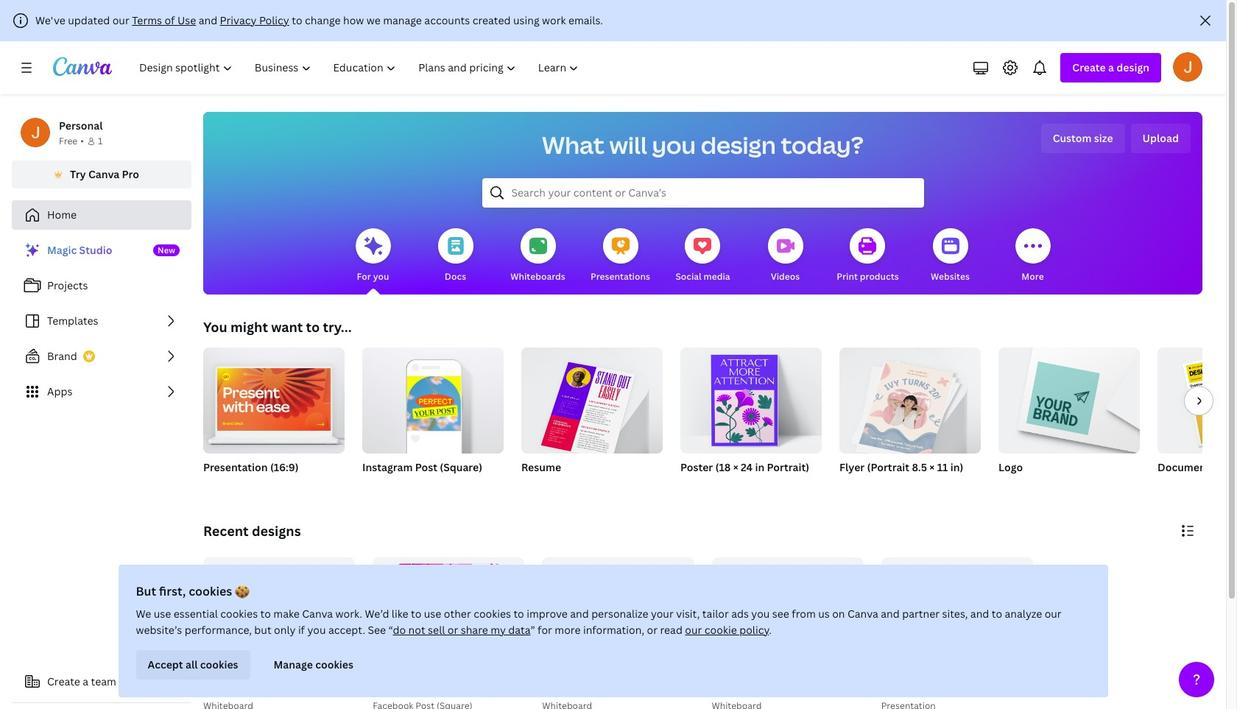 Task type: describe. For each thing, give the bounding box(es) containing it.
1 untitled design group from the left
[[200, 558, 355, 709]]

to up data
[[514, 607, 524, 621]]

post inside group
[[415, 460, 438, 474]]

to right like
[[411, 607, 422, 621]]

started
[[902, 682, 938, 696]]

a for design
[[1109, 60, 1115, 74]]

top level navigation element
[[130, 53, 592, 83]]

social
[[676, 270, 702, 283]]

partner
[[903, 607, 940, 621]]

(square)
[[440, 460, 483, 474]]

presentation (16:9)
[[203, 460, 299, 474]]

to left the analyze
[[992, 607, 1003, 621]]

resume
[[522, 460, 561, 474]]

pink
[[373, 682, 394, 696]]

more
[[1022, 270, 1044, 283]]

free •
[[59, 135, 84, 147]]

videos button
[[768, 218, 803, 295]]

custom size button
[[1041, 124, 1125, 153]]

you right will
[[652, 129, 696, 161]]

designs
[[252, 522, 301, 540]]

2 or from the left
[[647, 623, 658, 637]]

poster (18 × 24 in portrait) group
[[681, 342, 822, 494]]

1 or from the left
[[448, 623, 458, 637]]

like
[[392, 607, 409, 621]]

read
[[660, 623, 683, 637]]

presentation (16:9) group
[[203, 342, 345, 494]]

create a design
[[1073, 60, 1150, 74]]

privacy policy link
[[220, 13, 289, 27]]

docs
[[445, 270, 466, 283]]

brand
[[47, 349, 77, 363]]

more button
[[1015, 218, 1051, 295]]

projects link
[[12, 271, 192, 301]]

policy
[[740, 623, 769, 637]]

0 horizontal spatial design
[[701, 129, 776, 161]]

flyer (portrait 8.5 × 11 in) group
[[840, 342, 981, 494]]

we use essential cookies to make canva work. we'd like to use other cookies to improve and personalize your visit, tailor ads you see from us on canva and partner sites, and to analyze our website's performance, but only if you accept. see "
[[136, 607, 1062, 637]]

untitled for third "untitled design" button from the right
[[203, 682, 245, 696]]

you might want to try...
[[203, 318, 352, 336]]

canva inside group
[[953, 682, 984, 696]]

privacy
[[220, 13, 257, 27]]

emails.
[[569, 13, 603, 27]]

to left the try...
[[306, 318, 320, 336]]

and up "do not sell or share my data " for more information, or read our cookie policy ."
[[570, 607, 589, 621]]

tailor
[[703, 607, 729, 621]]

from
[[792, 607, 816, 621]]

instagram post (square)
[[362, 460, 483, 474]]

website's
[[136, 623, 182, 637]]

more
[[555, 623, 581, 637]]

products
[[860, 270, 899, 283]]

manage
[[383, 13, 422, 27]]

1 use from the left
[[154, 607, 171, 621]]

3 untitled design group from the left
[[709, 558, 864, 709]]

manage
[[274, 658, 313, 672]]

magic
[[47, 243, 77, 257]]

a for team
[[83, 675, 88, 689]]

to right policy
[[292, 13, 302, 27]]

you right if
[[308, 623, 326, 637]]

brand link
[[12, 342, 192, 371]]

get started in canva group
[[879, 558, 1033, 709]]

not
[[409, 623, 426, 637]]

and left partner
[[881, 607, 900, 621]]

× inside "group"
[[930, 460, 935, 474]]

analyze
[[1005, 607, 1043, 621]]

free
[[59, 135, 78, 147]]

information,
[[583, 623, 645, 637]]

change
[[305, 13, 341, 27]]

accept all cookies
[[148, 658, 238, 672]]

create a design button
[[1061, 53, 1162, 83]]

print products
[[837, 270, 899, 283]]

policy
[[259, 13, 289, 27]]

accept.
[[328, 623, 365, 637]]

studio
[[79, 243, 112, 257]]

home link
[[12, 200, 192, 230]]

see
[[368, 623, 386, 637]]

but first, cookies 🍪 dialog
[[118, 565, 1108, 698]]

24
[[741, 460, 753, 474]]

(18
[[716, 460, 731, 474]]

untitled for 1st "untitled design" button from right
[[542, 682, 584, 696]]

know
[[546, 682, 574, 696]]

canva up if
[[302, 607, 333, 621]]

media
[[704, 270, 730, 283]]

we've
[[35, 13, 65, 27]]

8.5
[[912, 460, 927, 474]]

2 untitled design group from the left
[[539, 558, 694, 709]]

try...
[[323, 318, 352, 336]]

× inside group
[[733, 460, 739, 474]]

personalize
[[592, 607, 649, 621]]

first,
[[159, 583, 186, 600]]

portrait)
[[767, 460, 810, 474]]

"
[[531, 623, 535, 637]]

social media button
[[676, 218, 730, 295]]

2 use from the left
[[424, 607, 442, 621]]

instagram post (square) group
[[362, 342, 504, 494]]

instagram
[[362, 460, 413, 474]]

accounts
[[425, 13, 470, 27]]

flyer (portrait 8.5 × 11 in)
[[840, 460, 964, 474]]

get started in canva button
[[882, 680, 984, 699]]

we
[[136, 607, 151, 621]]

cookies up my
[[474, 607, 511, 621]]

visit,
[[676, 607, 700, 621]]

new
[[158, 245, 175, 256]]

on
[[833, 607, 845, 621]]

we've updated our terms of use and privacy policy to change how we manage accounts created using work emails.
[[35, 13, 603, 27]]

might
[[231, 318, 268, 336]]

and right use
[[199, 13, 217, 27]]

for you button
[[355, 218, 391, 295]]

untitled design for 1st "untitled design" button from right
[[542, 682, 621, 696]]

presentations
[[591, 270, 650, 283]]

untitled design for 2nd "untitled design" button from left
[[712, 682, 790, 696]]

get
[[882, 682, 900, 696]]

sites,
[[943, 607, 968, 621]]

canva right on on the bottom right
[[848, 607, 879, 621]]

and inside button
[[397, 682, 416, 696]]

0 horizontal spatial you
[[203, 318, 227, 336]]

essential
[[174, 607, 218, 621]]

your
[[651, 607, 674, 621]]

websites
[[931, 270, 970, 283]]

facebook
[[576, 682, 624, 696]]

print
[[837, 270, 858, 283]]

did
[[505, 682, 523, 696]]

in inside button
[[941, 682, 950, 696]]



Task type: locate. For each thing, give the bounding box(es) containing it.
post left (square)
[[415, 460, 438, 474]]

untitled for 2nd "untitled design" button from left
[[712, 682, 753, 696]]

improve
[[527, 607, 568, 621]]

cookies inside button
[[315, 658, 354, 672]]

create for create a design
[[1073, 60, 1106, 74]]

docs button
[[438, 218, 473, 295]]

design inside create a design dropdown button
[[1117, 60, 1150, 74]]

1 vertical spatial our
[[1045, 607, 1062, 621]]

0 horizontal spatial untitled
[[203, 682, 245, 696]]

0 horizontal spatial our
[[112, 13, 129, 27]]

what will you design today?
[[542, 129, 864, 161]]

terms of use link
[[132, 13, 196, 27]]

our inside we use essential cookies to make canva work. we'd like to use other cookies to improve and personalize your visit, tailor ads you see from us on canva and partner sites, and to analyze our website's performance, but only if you accept. see "
[[1045, 607, 1062, 621]]

2 design from the left
[[756, 682, 790, 696]]

0 horizontal spatial untitled design
[[203, 682, 281, 696]]

group
[[203, 342, 345, 454], [362, 342, 504, 454], [522, 342, 663, 460], [681, 342, 822, 454], [840, 342, 981, 458], [999, 342, 1140, 454], [1158, 348, 1238, 454], [203, 558, 355, 674], [373, 558, 525, 675], [542, 558, 694, 675], [712, 558, 864, 674], [882, 558, 1033, 675]]

0 vertical spatial create
[[1073, 60, 1106, 74]]

or right sell
[[448, 623, 458, 637]]

poster (18 × 24 in portrait)
[[681, 460, 810, 474]]

cookies down 🍪
[[220, 607, 258, 621]]

in
[[755, 460, 765, 474], [941, 682, 950, 696]]

2 untitled from the left
[[712, 682, 753, 696]]

(16:9)
[[270, 460, 299, 474]]

create up custom size
[[1073, 60, 1106, 74]]

try
[[70, 167, 86, 181]]

1 horizontal spatial untitled design group
[[539, 558, 694, 709]]

1 horizontal spatial untitled design button
[[542, 680, 621, 699]]

apps link
[[12, 377, 192, 407]]

presentation
[[203, 460, 268, 474]]

untitled design button down accept all cookies button
[[203, 680, 281, 699]]

.
[[769, 623, 772, 637]]

design
[[1117, 60, 1150, 74], [701, 129, 776, 161]]

custom size
[[1053, 131, 1113, 145]]

magic studio
[[47, 243, 112, 257]]

0 horizontal spatial use
[[154, 607, 171, 621]]

create left team
[[47, 675, 80, 689]]

design down .
[[756, 682, 790, 696]]

you right did
[[525, 682, 544, 696]]

accept
[[148, 658, 183, 672]]

design down manage
[[247, 682, 281, 696]]

our down visit,
[[685, 623, 702, 637]]

untitled design button
[[203, 680, 281, 699], [712, 680, 790, 699], [542, 680, 621, 699]]

logo group
[[999, 342, 1140, 494]]

1 × from the left
[[733, 460, 739, 474]]

jeremy miller image
[[1174, 52, 1203, 82]]

2 horizontal spatial untitled design
[[712, 682, 790, 696]]

create inside create a team 'button'
[[47, 675, 80, 689]]

to up but
[[260, 607, 271, 621]]

Search search field
[[512, 179, 895, 207]]

templates link
[[12, 306, 192, 336]]

1 vertical spatial you
[[525, 682, 544, 696]]

you inside button
[[373, 270, 389, 283]]

cookies inside button
[[200, 658, 238, 672]]

untitled design for third "untitled design" button from the right
[[203, 682, 281, 696]]

cookies down accept. at the left bottom of the page
[[315, 658, 354, 672]]

1 vertical spatial a
[[83, 675, 88, 689]]

untitled design button down policy at bottom right
[[712, 680, 790, 699]]

2 horizontal spatial untitled design group
[[709, 558, 864, 709]]

1 horizontal spatial untitled design
[[542, 682, 621, 696]]

0 horizontal spatial post
[[415, 460, 438, 474]]

2 horizontal spatial untitled
[[712, 682, 753, 696]]

personal
[[59, 119, 103, 133]]

our cookie policy link
[[685, 623, 769, 637]]

0 horizontal spatial untitled design group
[[200, 558, 355, 709]]

group inside get started in canva group
[[882, 558, 1033, 675]]

a left team
[[83, 675, 88, 689]]

1 horizontal spatial you
[[525, 682, 544, 696]]

1 vertical spatial create
[[47, 675, 80, 689]]

1 untitled from the left
[[203, 682, 245, 696]]

print products button
[[837, 218, 899, 295]]

untitled design group
[[200, 558, 355, 709], [539, 558, 694, 709], [709, 558, 864, 709]]

today?
[[781, 129, 864, 161]]

or down your
[[647, 623, 658, 637]]

3 design from the left
[[586, 682, 621, 696]]

1 horizontal spatial design
[[586, 682, 621, 696]]

2 untitled design from the left
[[712, 682, 790, 696]]

2 horizontal spatial our
[[1045, 607, 1062, 621]]

× left '11' at the right bottom of page
[[930, 460, 935, 474]]

how
[[343, 13, 364, 27]]

untitled design down "do not sell or share my data " for more information, or read our cookie policy ."
[[542, 682, 621, 696]]

2 horizontal spatial untitled design button
[[712, 680, 790, 699]]

you left might
[[203, 318, 227, 336]]

in)
[[951, 460, 964, 474]]

a up size
[[1109, 60, 1115, 74]]

our right the analyze
[[1045, 607, 1062, 621]]

try canva pro
[[70, 167, 139, 181]]

2 × from the left
[[930, 460, 935, 474]]

try canva pro button
[[12, 161, 192, 189]]

1 design from the left
[[247, 682, 281, 696]]

1 horizontal spatial ×
[[930, 460, 935, 474]]

untitled design down accept all cookies button
[[203, 682, 281, 696]]

but
[[136, 583, 156, 600]]

and
[[199, 13, 217, 27], [570, 607, 589, 621], [881, 607, 900, 621], [971, 607, 990, 621], [397, 682, 416, 696]]

cookies up essential
[[189, 583, 232, 600]]

0 vertical spatial post
[[415, 460, 438, 474]]

1 untitled design button from the left
[[203, 680, 281, 699]]

poster
[[681, 460, 713, 474]]

post
[[415, 460, 438, 474], [627, 682, 649, 696]]

list
[[12, 236, 192, 407]]

what
[[542, 129, 605, 161]]

0 horizontal spatial or
[[448, 623, 458, 637]]

in right started
[[941, 682, 950, 696]]

cookies right all
[[200, 658, 238, 672]]

untitled design
[[203, 682, 281, 696], [712, 682, 790, 696], [542, 682, 621, 696]]

untitled design button down "do not sell or share my data " for more information, or read our cookie policy ."
[[542, 680, 621, 699]]

0 horizontal spatial a
[[83, 675, 88, 689]]

create inside create a design dropdown button
[[1073, 60, 1106, 74]]

pink and white minimalist did you know facebook post button
[[373, 680, 649, 699]]

untitled down the our cookie policy link
[[712, 682, 753, 696]]

1 vertical spatial post
[[627, 682, 649, 696]]

0 vertical spatial you
[[203, 318, 227, 336]]

use up website's
[[154, 607, 171, 621]]

canva right 'try'
[[88, 167, 120, 181]]

2 untitled design button from the left
[[712, 680, 790, 699]]

1 horizontal spatial our
[[685, 623, 702, 637]]

you up policy at bottom right
[[752, 607, 770, 621]]

post inside button
[[627, 682, 649, 696]]

3 untitled design button from the left
[[542, 680, 621, 699]]

for
[[357, 270, 371, 283]]

pink and white minimalist did you know facebook post group
[[370, 558, 649, 709]]

pink and white minimalist did you know facebook post
[[373, 682, 649, 696]]

flyer
[[840, 460, 865, 474]]

untitled design down policy at bottom right
[[712, 682, 790, 696]]

1 horizontal spatial post
[[627, 682, 649, 696]]

list containing magic studio
[[12, 236, 192, 407]]

in right 24 at the right of page
[[755, 460, 765, 474]]

design
[[247, 682, 281, 696], [756, 682, 790, 696], [586, 682, 621, 696]]

1
[[98, 135, 103, 147]]

3 untitled design from the left
[[542, 682, 621, 696]]

1 vertical spatial design
[[701, 129, 776, 161]]

canva right started
[[953, 682, 984, 696]]

social media
[[676, 270, 730, 283]]

1 vertical spatial in
[[941, 682, 950, 696]]

document group
[[1158, 348, 1238, 494]]

(portrait
[[867, 460, 910, 474]]

but
[[254, 623, 272, 637]]

manage cookies button
[[262, 650, 365, 680]]

0 horizontal spatial create
[[47, 675, 80, 689]]

0 horizontal spatial in
[[755, 460, 765, 474]]

× left 24 at the right of page
[[733, 460, 739, 474]]

recent designs
[[203, 522, 301, 540]]

0 horizontal spatial ×
[[733, 460, 739, 474]]

you inside button
[[525, 682, 544, 696]]

1 untitled design from the left
[[203, 682, 281, 696]]

white
[[418, 682, 448, 696]]

and right sites, on the bottom right of the page
[[971, 607, 990, 621]]

use up sell
[[424, 607, 442, 621]]

if
[[298, 623, 305, 637]]

create a team button
[[12, 667, 192, 697]]

group inside pink and white minimalist did you know facebook post group
[[373, 558, 525, 675]]

make
[[274, 607, 300, 621]]

create a team
[[47, 675, 116, 689]]

share
[[461, 623, 488, 637]]

design left jeremy miller image at the right top
[[1117, 60, 1150, 74]]

work
[[542, 13, 566, 27]]

0 vertical spatial design
[[1117, 60, 1150, 74]]

want
[[271, 318, 303, 336]]

resume group
[[522, 342, 663, 494]]

0 horizontal spatial design
[[247, 682, 281, 696]]

2 vertical spatial our
[[685, 623, 702, 637]]

post right facebook
[[627, 682, 649, 696]]

1 horizontal spatial untitled
[[542, 682, 584, 696]]

None search field
[[482, 178, 924, 208]]

1 horizontal spatial use
[[424, 607, 442, 621]]

and right the pink
[[397, 682, 416, 696]]

document
[[1158, 460, 1211, 474]]

1 horizontal spatial create
[[1073, 60, 1106, 74]]

using
[[513, 13, 540, 27]]

create for create a team
[[47, 675, 80, 689]]

0 vertical spatial in
[[755, 460, 765, 474]]

0 vertical spatial our
[[112, 13, 129, 27]]

you right for
[[373, 270, 389, 283]]

minimalist
[[450, 682, 503, 696]]

team
[[91, 675, 116, 689]]

create
[[1073, 60, 1106, 74], [47, 675, 80, 689]]

design up search 'search field'
[[701, 129, 776, 161]]

0 horizontal spatial untitled design button
[[203, 680, 281, 699]]

1 horizontal spatial a
[[1109, 60, 1115, 74]]

2 horizontal spatial design
[[756, 682, 790, 696]]

work.
[[336, 607, 362, 621]]

terms
[[132, 13, 162, 27]]

get started in canva
[[882, 682, 984, 696]]

3 untitled from the left
[[542, 682, 584, 696]]

untitled down accept all cookies button
[[203, 682, 245, 696]]

pro
[[122, 167, 139, 181]]

1 horizontal spatial in
[[941, 682, 950, 696]]

ads
[[732, 607, 749, 621]]

of
[[165, 13, 175, 27]]

design right know
[[586, 682, 621, 696]]

all
[[186, 658, 198, 672]]

our left terms
[[112, 13, 129, 27]]

untitled right did
[[542, 682, 584, 696]]

websites button
[[931, 218, 970, 295]]

a inside create a design dropdown button
[[1109, 60, 1115, 74]]

1 horizontal spatial design
[[1117, 60, 1150, 74]]

0 vertical spatial a
[[1109, 60, 1115, 74]]

a inside create a team 'button'
[[83, 675, 88, 689]]

to
[[292, 13, 302, 27], [306, 318, 320, 336], [260, 607, 271, 621], [411, 607, 422, 621], [514, 607, 524, 621], [992, 607, 1003, 621]]

1 horizontal spatial or
[[647, 623, 658, 637]]



Task type: vqa. For each thing, say whether or not it's contained in the screenshot.
the left Untitled Design group
yes



